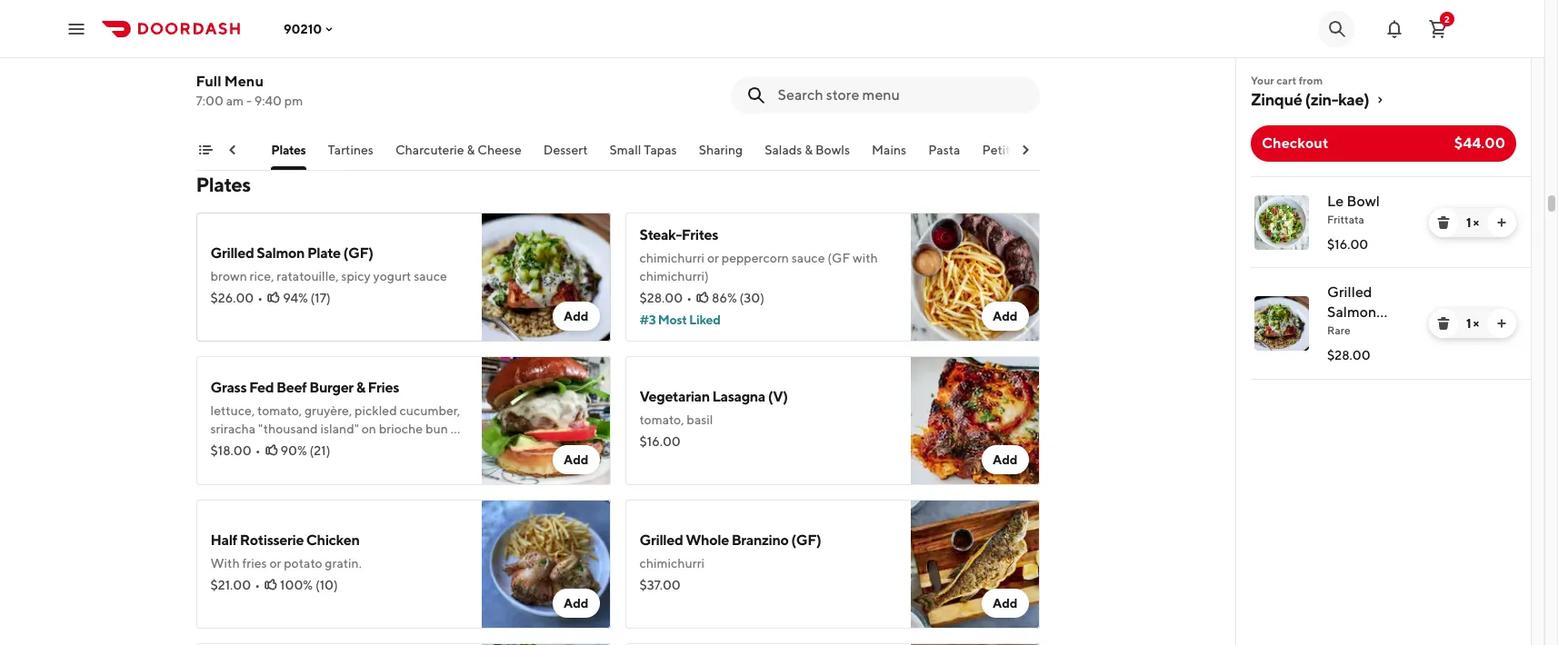 Task type: describe. For each thing, give the bounding box(es) containing it.
grass fed beef burger & fries image
[[481, 356, 611, 486]]

most
[[658, 313, 687, 327]]

(21)
[[310, 444, 330, 458]]

$16.00 inside vegetarian lasagna (v) tomato, basil $16.00
[[640, 435, 681, 449]]

grilled whole branzino (gf) chimichurri $37.00
[[640, 532, 822, 593]]

tartines
[[328, 143, 374, 157]]

in
[[211, 440, 221, 455]]

1 salads & bowls from the left
[[164, 143, 249, 157]]

90% (21)
[[281, 444, 330, 458]]

tapas
[[644, 143, 677, 157]]

tartines button
[[328, 141, 374, 170]]

notification bell image
[[1384, 18, 1406, 40]]

bun
[[426, 422, 448, 436]]

7:00
[[196, 94, 224, 108]]

tomato, inside grass fed beef burger & fries lettuce, tomato, gruyère, pickled cucumber, sriracha "thousand island" on brioche bun or in a bowl
[[257, 404, 302, 418]]

cart
[[1277, 74, 1297, 87]]

90%
[[281, 444, 307, 458]]

rare
[[1328, 324, 1351, 337]]

zinqué (zin-kae)
[[1251, 90, 1370, 109]]

• for steak-frites
[[687, 291, 692, 306]]

half rotisserie chicken image
[[481, 500, 611, 629]]

your
[[1251, 74, 1275, 87]]

100%
[[280, 578, 313, 593]]

list containing le bowl
[[1237, 176, 1531, 380]]

charcuterie
[[396, 143, 464, 157]]

dessert button
[[544, 141, 588, 170]]

plate for grilled salmon plate (gf) brown rice, ratatouille, spicy yogurt sauce
[[307, 245, 341, 262]]

"thousand
[[258, 422, 318, 436]]

charcuterie & cheese button
[[396, 141, 522, 170]]

your cart from
[[1251, 74, 1323, 87]]

sriracha
[[211, 422, 256, 436]]

with
[[211, 557, 240, 571]]

& left mains
[[805, 143, 813, 157]]

chicken
[[306, 532, 360, 549]]

(gf
[[828, 251, 850, 266]]

steak-frites chimichurri or peppercorn sauce (gf with chimichurri)
[[640, 226, 878, 284]]

charcuterie & cheese
[[396, 143, 522, 157]]

$14.00
[[211, 69, 252, 84]]

add one to cart image
[[1495, 316, 1509, 331]]

island"
[[320, 422, 359, 436]]

100% (10)
[[280, 578, 338, 593]]

kae)
[[1339, 90, 1370, 109]]

chimichurri inside 'grilled whole branzino (gf) chimichurri $37.00'
[[640, 557, 705, 571]]

le bowl frittata
[[1328, 193, 1380, 226]]

1 salads & bowls button from the left
[[164, 141, 249, 170]]

scroll menu navigation right image
[[1018, 143, 1033, 157]]

$21.00
[[211, 578, 251, 593]]

1 horizontal spatial plates
[[271, 143, 306, 157]]

rotisserie
[[240, 532, 304, 549]]

le bowl image
[[1255, 196, 1309, 250]]

(gf) for grilled salmon plate (gf)
[[1365, 324, 1396, 341]]

sauce inside grilled salmon plate (gf) brown rice, ratatouille, spicy yogurt sauce
[[414, 269, 447, 284]]

add button for grilled salmon plate (gf)
[[553, 302, 600, 331]]

9:40
[[254, 94, 282, 108]]

ratatouille,
[[277, 269, 339, 284]]

cheese
[[478, 143, 522, 157]]

vegetarian lasagna (v) tomato, basil $16.00
[[640, 388, 788, 449]]

1 bowls from the left
[[215, 143, 249, 157]]

show menu categories image
[[198, 143, 212, 157]]

lettuce,
[[211, 404, 255, 418]]

menu
[[224, 73, 264, 90]]

steak-
[[640, 226, 682, 244]]

grass fed beef burger & fries lettuce, tomato, gruyère, pickled cucumber, sriracha "thousand island" on brioche bun or in a bowl
[[211, 379, 463, 455]]

& left scroll menu navigation left icon
[[204, 143, 212, 157]]

chimichurri inside steak-frites chimichurri or peppercorn sauce (gf with chimichurri)
[[640, 251, 705, 266]]

$21.00 •
[[211, 578, 260, 593]]

steak frites image
[[911, 213, 1040, 342]]

add button for half rotisserie chicken
[[553, 589, 600, 618]]

sharing button
[[699, 141, 743, 170]]

half rotisserie chicken with fries or potato gratin.
[[211, 532, 362, 571]]

spicy
[[341, 269, 371, 284]]

94%
[[283, 291, 308, 306]]

liked
[[689, 313, 721, 327]]

pizzas
[[1026, 143, 1062, 157]]

salads for first salads & bowls button from left
[[164, 143, 202, 157]]

pasta
[[929, 143, 961, 157]]

small tapas
[[610, 143, 677, 157]]

#3 most liked
[[640, 313, 721, 327]]

pickled
[[355, 404, 397, 418]]

mains button
[[872, 141, 907, 170]]

• for grilled salmon plate (gf)
[[258, 291, 263, 306]]

branzino
[[732, 532, 789, 549]]

add for grass fed beef burger & fries
[[564, 453, 589, 467]]

caprese
[[211, 23, 264, 40]]

• for half rotisserie chicken
[[255, 578, 260, 593]]

or inside steak-frites chimichurri or peppercorn sauce (gf with chimichurri)
[[707, 251, 719, 266]]

petites
[[982, 143, 1023, 157]]

mains
[[872, 143, 907, 157]]

mozzarella,
[[289, 47, 354, 62]]

add button for grilled whole branzino (gf)
[[982, 589, 1029, 618]]

add one to cart image
[[1495, 216, 1509, 230]]

90210 button
[[284, 21, 337, 36]]

from
[[1299, 74, 1323, 87]]

add for grilled salmon plate (gf)
[[564, 309, 589, 324]]

pm
[[284, 94, 303, 108]]

$37.00
[[640, 578, 681, 593]]

& inside grass fed beef burger & fries lettuce, tomato, gruyère, pickled cucumber, sriracha "thousand island" on brioche bun or in a bowl
[[356, 379, 365, 396]]

on
[[362, 422, 376, 436]]

full menu 7:00 am - 9:40 pm
[[196, 73, 303, 108]]

bowl
[[233, 440, 261, 455]]

Item Search search field
[[778, 85, 1025, 105]]

$18.00 •
[[211, 444, 261, 458]]

small
[[610, 143, 641, 157]]



Task type: vqa. For each thing, say whether or not it's contained in the screenshot.
4.7 related to Nijiya Market
no



Task type: locate. For each thing, give the bounding box(es) containing it.
chimichurri
[[640, 251, 705, 266], [640, 557, 705, 571]]

1 × from the top
[[1474, 216, 1480, 230]]

add button for steak-frites
[[982, 302, 1029, 331]]

a
[[224, 440, 230, 455]]

0 vertical spatial sauce
[[792, 251, 825, 266]]

1 horizontal spatial (gf)
[[791, 532, 822, 549]]

× for le bowl
[[1474, 216, 1480, 230]]

1 1 × from the top
[[1467, 216, 1480, 230]]

0 horizontal spatial $16.00
[[640, 435, 681, 449]]

1 vertical spatial basil
[[687, 413, 713, 427]]

0 horizontal spatial basil
[[357, 47, 383, 62]]

plate
[[307, 245, 341, 262], [1328, 324, 1362, 341]]

salad
[[266, 23, 302, 40]]

(gf) right branzino
[[791, 532, 822, 549]]

plates down scroll menu navigation left icon
[[196, 173, 251, 196]]

1 horizontal spatial bowls
[[816, 143, 850, 157]]

1 for le bowl
[[1467, 216, 1471, 230]]

grilled salmon plate (gf)
[[1328, 284, 1396, 341]]

$28.00 for $28.00 •
[[640, 291, 683, 306]]

with
[[853, 251, 878, 266]]

salads left scroll menu navigation left icon
[[164, 143, 202, 157]]

add for grilled whole branzino (gf)
[[993, 597, 1018, 611]]

1 vertical spatial salmon
[[1328, 304, 1377, 321]]

tomato, for vegetarian
[[640, 413, 684, 427]]

sauce inside steak-frites chimichurri or peppercorn sauce (gf with chimichurri)
[[792, 251, 825, 266]]

lasagna
[[713, 388, 766, 406]]

& inside button
[[467, 143, 475, 157]]

brown
[[211, 269, 247, 284]]

cucumber,
[[400, 404, 460, 418]]

1 × right remove item from cart icon
[[1467, 316, 1480, 331]]

1 vertical spatial 1
[[1467, 316, 1471, 331]]

salmon for grilled salmon plate (gf) brown rice, ratatouille, spicy yogurt sauce
[[257, 245, 305, 262]]

add for half rotisserie chicken
[[564, 597, 589, 611]]

1 × right remove item from cart image
[[1467, 216, 1480, 230]]

frites
[[682, 226, 718, 244]]

grilled for grilled salmon plate (gf) brown rice, ratatouille, spicy yogurt sauce
[[211, 245, 254, 262]]

basil inside caprese salad fresh tomato, mozzarella, basil $14.00
[[357, 47, 383, 62]]

• down rice,
[[258, 291, 263, 306]]

•
[[258, 291, 263, 306], [687, 291, 692, 306], [255, 444, 261, 458], [255, 578, 260, 593]]

1 horizontal spatial plate
[[1328, 324, 1362, 341]]

salads & bowls
[[164, 143, 249, 157], [765, 143, 850, 157]]

1 horizontal spatial basil
[[687, 413, 713, 427]]

×
[[1474, 216, 1480, 230], [1474, 316, 1480, 331]]

2
[[1445, 13, 1450, 24]]

plates down pm on the top
[[271, 143, 306, 157]]

tomato, down vegetarian
[[640, 413, 684, 427]]

2 vertical spatial or
[[270, 557, 281, 571]]

$16.00
[[1328, 237, 1369, 252], [640, 435, 681, 449]]

salads & bowls button down 7:00
[[164, 141, 249, 170]]

basil down vegetarian
[[687, 413, 713, 427]]

-
[[246, 94, 252, 108]]

or
[[707, 251, 719, 266], [451, 422, 463, 436], [270, 557, 281, 571]]

$16.00 down "frittata"
[[1328, 237, 1369, 252]]

grilled up rare
[[1328, 284, 1373, 301]]

gratin.
[[325, 557, 362, 571]]

1 horizontal spatial grilled
[[640, 532, 683, 549]]

burger
[[309, 379, 354, 396]]

salads for second salads & bowls button
[[765, 143, 802, 157]]

salmon inside grilled salmon plate (gf)
[[1328, 304, 1377, 321]]

1 vertical spatial 1 ×
[[1467, 316, 1480, 331]]

2 items, open order cart image
[[1428, 18, 1449, 40]]

grilled inside grilled salmon plate (gf)
[[1328, 284, 1373, 301]]

(17)
[[311, 291, 331, 306]]

0 vertical spatial salmon
[[257, 245, 305, 262]]

or down frites
[[707, 251, 719, 266]]

bowl
[[1347, 193, 1380, 210]]

grilled inside 'grilled whole branzino (gf) chimichurri $37.00'
[[640, 532, 683, 549]]

pasta button
[[929, 141, 961, 170]]

am
[[226, 94, 244, 108]]

2 1 from the top
[[1467, 316, 1471, 331]]

or inside grass fed beef burger & fries lettuce, tomato, gruyère, pickled cucumber, sriracha "thousand island" on brioche bun or in a bowl
[[451, 422, 463, 436]]

salads & bowls down 7:00
[[164, 143, 249, 157]]

petites pizzas button
[[982, 141, 1062, 170]]

$28.00
[[640, 291, 683, 306], [1328, 348, 1371, 363]]

grilled salmon plate (gf) image
[[481, 213, 611, 342], [1255, 296, 1309, 351]]

grilled for grilled salmon plate (gf)
[[1328, 284, 1373, 301]]

1 × for grilled salmon plate (gf)
[[1467, 316, 1480, 331]]

grilled up $37.00
[[640, 532, 683, 549]]

dessert
[[544, 143, 588, 157]]

0 horizontal spatial salads
[[164, 143, 202, 157]]

(gf) inside 'grilled whole branzino (gf) chimichurri $37.00'
[[791, 532, 822, 549]]

$28.00 for $28.00
[[1328, 348, 1371, 363]]

0 horizontal spatial sauce
[[414, 269, 447, 284]]

$26.00
[[211, 291, 254, 306]]

2 horizontal spatial (gf)
[[1365, 324, 1396, 341]]

plate for grilled salmon plate (gf)
[[1328, 324, 1362, 341]]

1 horizontal spatial $16.00
[[1328, 237, 1369, 252]]

rice,
[[250, 269, 274, 284]]

petites pizzas
[[982, 143, 1062, 157]]

$18.00
[[211, 444, 252, 458]]

1 horizontal spatial salmon
[[1328, 304, 1377, 321]]

1 vertical spatial or
[[451, 422, 463, 436]]

salads right sharing
[[765, 143, 802, 157]]

1 vertical spatial plate
[[1328, 324, 1362, 341]]

0 vertical spatial ×
[[1474, 216, 1480, 230]]

2 vertical spatial grilled
[[640, 532, 683, 549]]

bowls left mains
[[816, 143, 850, 157]]

(gf) up spicy
[[343, 245, 373, 262]]

1 vertical spatial (gf)
[[1365, 324, 1396, 341]]

(gf) inside grilled salmon plate (gf)
[[1365, 324, 1396, 341]]

86% (30)
[[712, 291, 765, 306]]

(30)
[[740, 291, 765, 306]]

(gf) right rare
[[1365, 324, 1396, 341]]

basil
[[357, 47, 383, 62], [687, 413, 713, 427]]

& left fries
[[356, 379, 365, 396]]

0 horizontal spatial salads & bowls button
[[164, 141, 249, 170]]

salmon up rice,
[[257, 245, 305, 262]]

0 vertical spatial (gf)
[[343, 245, 373, 262]]

grilled shrimps image
[[911, 644, 1040, 646]]

tomato, up "thousand
[[257, 404, 302, 418]]

2 salads & bowls from the left
[[765, 143, 850, 157]]

(gf) for grilled whole branzino (gf) chimichurri $37.00
[[791, 532, 822, 549]]

salads & bowls button
[[164, 141, 249, 170], [765, 141, 850, 170]]

1 horizontal spatial salads & bowls
[[765, 143, 850, 157]]

add for vegetarian lasagna (v)
[[993, 453, 1018, 467]]

1 vertical spatial sauce
[[414, 269, 447, 284]]

1 right remove item from cart image
[[1467, 216, 1471, 230]]

1 1 from the top
[[1467, 216, 1471, 230]]

scroll menu navigation left image
[[225, 143, 240, 157]]

vegetarian lasagna (v) image
[[911, 356, 1040, 486]]

caprese salad image
[[481, 0, 611, 120]]

add button for grass fed beef burger & fries
[[553, 446, 600, 475]]

0 horizontal spatial $28.00
[[640, 291, 683, 306]]

peppercorn
[[722, 251, 789, 266]]

2 horizontal spatial or
[[707, 251, 719, 266]]

86%
[[712, 291, 737, 306]]

2 salads & bowls button from the left
[[765, 141, 850, 170]]

grilled for grilled whole branzino (gf) chimichurri $37.00
[[640, 532, 683, 549]]

or inside 'half rotisserie chicken with fries or potato gratin.'
[[270, 557, 281, 571]]

2 chimichurri from the top
[[640, 557, 705, 571]]

× left add one to cart icon
[[1474, 316, 1480, 331]]

leek & gruyère quiche image
[[481, 644, 611, 646]]

1 horizontal spatial or
[[451, 422, 463, 436]]

chimichurri up $37.00
[[640, 557, 705, 571]]

caprese salad fresh tomato, mozzarella, basil $14.00
[[211, 23, 383, 84]]

chimichurri up the chimichurri)
[[640, 251, 705, 266]]

$16.00 down vegetarian
[[640, 435, 681, 449]]

(zin-
[[1305, 90, 1339, 109]]

0 horizontal spatial grilled
[[211, 245, 254, 262]]

tomato, inside caprese salad fresh tomato, mozzarella, basil $14.00
[[242, 47, 287, 62]]

add for steak-frites
[[993, 309, 1018, 324]]

salmon inside grilled salmon plate (gf) brown rice, ratatouille, spicy yogurt sauce
[[257, 245, 305, 262]]

$44.00
[[1455, 135, 1506, 152]]

& left cheese
[[467, 143, 475, 157]]

or right fries at the bottom left of the page
[[270, 557, 281, 571]]

1 horizontal spatial $28.00
[[1328, 348, 1371, 363]]

or right bun at left
[[451, 422, 463, 436]]

2 × from the top
[[1474, 316, 1480, 331]]

1 chimichurri from the top
[[640, 251, 705, 266]]

#3
[[640, 313, 656, 327]]

1 horizontal spatial sauce
[[792, 251, 825, 266]]

0 horizontal spatial bowls
[[215, 143, 249, 157]]

2 vertical spatial (gf)
[[791, 532, 822, 549]]

0 vertical spatial or
[[707, 251, 719, 266]]

sauce left (gf
[[792, 251, 825, 266]]

sauce right yogurt
[[414, 269, 447, 284]]

list
[[1237, 176, 1531, 380]]

open menu image
[[65, 18, 87, 40]]

0 vertical spatial $28.00
[[640, 291, 683, 306]]

1 vertical spatial chimichurri
[[640, 557, 705, 571]]

add button for vegetarian lasagna (v)
[[982, 446, 1029, 475]]

&
[[204, 143, 212, 157], [467, 143, 475, 157], [805, 143, 813, 157], [356, 379, 365, 396]]

0 horizontal spatial or
[[270, 557, 281, 571]]

potato
[[284, 557, 322, 571]]

• up #3 most liked
[[687, 291, 692, 306]]

salads
[[164, 143, 202, 157], [765, 143, 802, 157]]

2 salads from the left
[[765, 143, 802, 157]]

1 vertical spatial $16.00
[[640, 435, 681, 449]]

fries
[[368, 379, 399, 396]]

grilled
[[211, 245, 254, 262], [1328, 284, 1373, 301], [640, 532, 683, 549]]

(10)
[[315, 578, 338, 593]]

salmon
[[257, 245, 305, 262], [1328, 304, 1377, 321]]

1 vertical spatial plates
[[196, 173, 251, 196]]

• down fries at the bottom left of the page
[[255, 578, 260, 593]]

beef
[[276, 379, 307, 396]]

0 vertical spatial grilled
[[211, 245, 254, 262]]

0 horizontal spatial salads & bowls
[[164, 143, 249, 157]]

0 vertical spatial 1
[[1467, 216, 1471, 230]]

1 horizontal spatial salads
[[765, 143, 802, 157]]

whole
[[686, 532, 729, 549]]

• for grass fed beef burger & fries
[[255, 444, 261, 458]]

1 horizontal spatial salads & bowls button
[[765, 141, 850, 170]]

0 vertical spatial basil
[[357, 47, 383, 62]]

× for grilled salmon plate (gf)
[[1474, 316, 1480, 331]]

1 horizontal spatial grilled salmon plate (gf) image
[[1255, 296, 1309, 351]]

• right $18.00
[[255, 444, 261, 458]]

le
[[1328, 193, 1344, 210]]

2 button
[[1420, 10, 1457, 47]]

0 horizontal spatial plates
[[196, 173, 251, 196]]

tomato,
[[242, 47, 287, 62], [257, 404, 302, 418], [640, 413, 684, 427]]

salmon up rare
[[1328, 304, 1377, 321]]

salads & bowls left mains
[[765, 143, 850, 157]]

grilled whole branzino (gf) image
[[911, 500, 1040, 629]]

1 salads from the left
[[164, 143, 202, 157]]

(gf) for grilled salmon plate (gf) brown rice, ratatouille, spicy yogurt sauce
[[343, 245, 373, 262]]

1
[[1467, 216, 1471, 230], [1467, 316, 1471, 331]]

0 vertical spatial plate
[[307, 245, 341, 262]]

tomato, inside vegetarian lasagna (v) tomato, basil $16.00
[[640, 413, 684, 427]]

0 vertical spatial $16.00
[[1328, 237, 1369, 252]]

0 horizontal spatial plate
[[307, 245, 341, 262]]

0 horizontal spatial (gf)
[[343, 245, 373, 262]]

1 × for le bowl
[[1467, 216, 1480, 230]]

salmon for grilled salmon plate (gf)
[[1328, 304, 1377, 321]]

0 horizontal spatial salmon
[[257, 245, 305, 262]]

salads & bowls button left the mains "button"
[[765, 141, 850, 170]]

1 vertical spatial grilled
[[1328, 284, 1373, 301]]

2 bowls from the left
[[816, 143, 850, 157]]

1 vertical spatial ×
[[1474, 316, 1480, 331]]

1 vertical spatial $28.00
[[1328, 348, 1371, 363]]

0 vertical spatial chimichurri
[[640, 251, 705, 266]]

bowls right show menu categories image
[[215, 143, 249, 157]]

(v)
[[768, 388, 788, 406]]

zinqué
[[1251, 90, 1303, 109]]

checkout
[[1262, 135, 1329, 152]]

$26.00 •
[[211, 291, 263, 306]]

half
[[211, 532, 237, 549]]

0 horizontal spatial grilled salmon plate (gf) image
[[481, 213, 611, 342]]

full
[[196, 73, 222, 90]]

sharing
[[699, 143, 743, 157]]

small tapas button
[[610, 141, 677, 170]]

remove item from cart image
[[1437, 216, 1451, 230]]

yogurt
[[373, 269, 411, 284]]

× left add one to cart image
[[1474, 216, 1480, 230]]

grilled salmon plate (gf) brown rice, ratatouille, spicy yogurt sauce
[[211, 245, 447, 284]]

tomato, for caprese
[[242, 47, 287, 62]]

1 right remove item from cart icon
[[1467, 316, 1471, 331]]

0 vertical spatial plates
[[271, 143, 306, 157]]

2 1 × from the top
[[1467, 316, 1480, 331]]

(gf) inside grilled salmon plate (gf) brown rice, ratatouille, spicy yogurt sauce
[[343, 245, 373, 262]]

grilled inside grilled salmon plate (gf) brown rice, ratatouille, spicy yogurt sauce
[[211, 245, 254, 262]]

$28.00 up most
[[640, 291, 683, 306]]

grilled up brown
[[211, 245, 254, 262]]

(gf)
[[343, 245, 373, 262], [1365, 324, 1396, 341], [791, 532, 822, 549]]

fries
[[242, 557, 267, 571]]

fed
[[249, 379, 274, 396]]

fresh
[[211, 47, 239, 62]]

2 horizontal spatial grilled
[[1328, 284, 1373, 301]]

plate inside grilled salmon plate (gf) brown rice, ratatouille, spicy yogurt sauce
[[307, 245, 341, 262]]

vegetarian
[[640, 388, 710, 406]]

basil inside vegetarian lasagna (v) tomato, basil $16.00
[[687, 413, 713, 427]]

remove item from cart image
[[1437, 316, 1451, 331]]

plate inside grilled salmon plate (gf)
[[1328, 324, 1362, 341]]

1 for grilled salmon plate (gf)
[[1467, 316, 1471, 331]]

$28.00 down rare
[[1328, 348, 1371, 363]]

gruyère,
[[305, 404, 352, 418]]

brioche
[[379, 422, 423, 436]]

tomato, down the salad
[[242, 47, 287, 62]]

basil right mozzarella, on the left top of page
[[357, 47, 383, 62]]

0 vertical spatial 1 ×
[[1467, 216, 1480, 230]]



